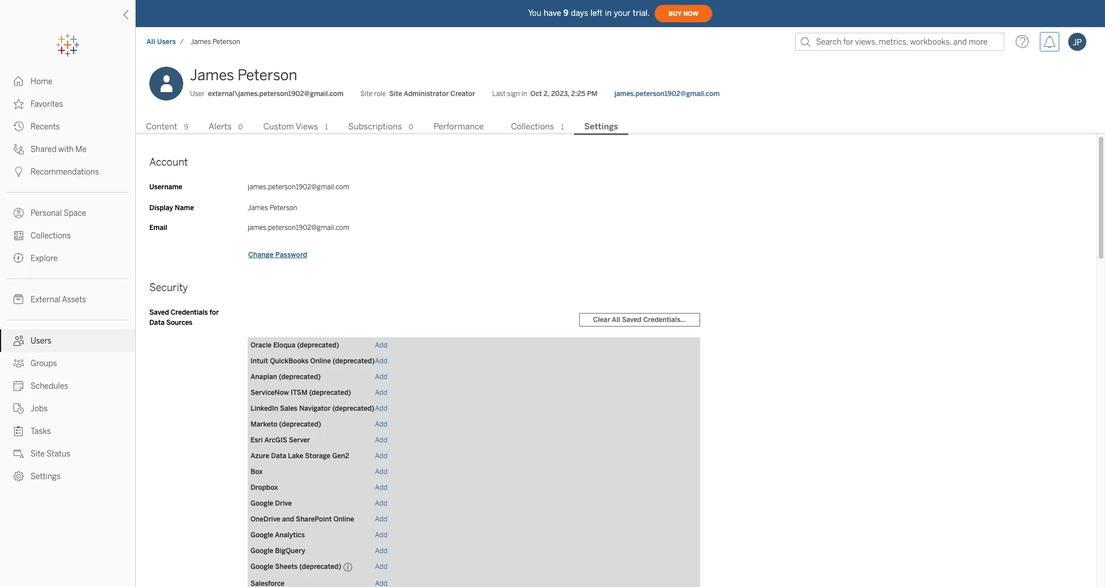 Task type: locate. For each thing, give the bounding box(es) containing it.
2 add link from the top
[[375, 358, 388, 365]]

0 vertical spatial james peterson
[[191, 38, 240, 46]]

5 by text only_f5he34f image from the top
[[14, 231, 24, 241]]

by text only_f5he34f image inside the users link
[[14, 336, 24, 346]]

1 horizontal spatial users
[[157, 38, 176, 46]]

by text only_f5he34f image up groups link
[[14, 336, 24, 346]]

14 add from the top
[[375, 548, 388, 556]]

1 down 2023,
[[561, 123, 564, 131]]

15 add link from the top
[[375, 564, 388, 572]]

4 add link from the top
[[375, 389, 388, 397]]

bigquery
[[275, 548, 305, 556]]

10 add link from the top
[[375, 484, 388, 492]]

0 horizontal spatial settings
[[31, 473, 61, 482]]

by text only_f5he34f image inside groups link
[[14, 359, 24, 369]]

7 add link from the top
[[375, 437, 388, 445]]

james up change
[[248, 204, 268, 212]]

14 add link from the top
[[375, 548, 388, 556]]

by text only_f5he34f image inside site status link
[[14, 449, 24, 459]]

add for onedrive and sharepoint online
[[375, 516, 388, 524]]

by text only_f5he34f image for external assets
[[14, 295, 24, 305]]

all right "clear" in the right bottom of the page
[[612, 316, 621, 324]]

gen2
[[332, 453, 349, 461]]

google for google analytics
[[251, 532, 274, 540]]

1 by text only_f5he34f image from the top
[[14, 99, 24, 109]]

google drive
[[251, 500, 292, 508]]

in
[[605, 8, 612, 18], [522, 90, 527, 98]]

1 0 from the left
[[239, 123, 243, 131]]

2 horizontal spatial site
[[389, 90, 402, 98]]

11 add from the top
[[375, 500, 388, 508]]

site
[[361, 90, 373, 98], [389, 90, 402, 98], [31, 450, 45, 459]]

2 vertical spatial james
[[248, 204, 268, 212]]

favorites link
[[0, 93, 135, 115]]

4 add from the top
[[375, 389, 388, 397]]

12 add link from the top
[[375, 516, 388, 524]]

by text only_f5he34f image
[[14, 99, 24, 109], [14, 167, 24, 177], [14, 254, 24, 264], [14, 359, 24, 369], [14, 381, 24, 392], [14, 472, 24, 482]]

display name
[[149, 204, 194, 212]]

anaplan
[[251, 373, 277, 381]]

8 add from the top
[[375, 453, 388, 461]]

1 right views
[[325, 123, 328, 131]]

by text only_f5he34f image for users
[[14, 336, 24, 346]]

james peterson main content
[[136, 57, 1106, 588]]

google
[[251, 500, 274, 508], [251, 532, 274, 540], [251, 548, 274, 556], [251, 564, 274, 572]]

4 google from the top
[[251, 564, 274, 572]]

5 add link from the top
[[375, 405, 388, 413]]

saved right "clear" in the right bottom of the page
[[622, 316, 642, 324]]

by text only_f5he34f image left groups
[[14, 359, 24, 369]]

main navigation. press the up and down arrow keys to access links. element
[[0, 70, 135, 488]]

buy now
[[669, 10, 699, 17]]

1 horizontal spatial 1
[[561, 123, 564, 131]]

add link for azure data lake storage gen2
[[375, 453, 388, 461]]

by text only_f5he34f image left home
[[14, 76, 24, 87]]

users up groups
[[31, 337, 51, 346]]

0 vertical spatial all
[[147, 38, 155, 46]]

data
[[149, 319, 165, 327], [271, 453, 286, 461]]

5 by text only_f5he34f image from the top
[[14, 381, 24, 392]]

13 add from the top
[[375, 532, 388, 540]]

external assets link
[[0, 289, 135, 311]]

peterson up change password link
[[270, 204, 297, 212]]

shared
[[31, 145, 57, 154]]

in inside james peterson main content
[[522, 90, 527, 98]]

space
[[64, 209, 86, 218]]

9 inside the sub-spaces tab list
[[184, 123, 188, 131]]

4 by text only_f5he34f image from the top
[[14, 208, 24, 218]]

azure data lake storage gen2
[[251, 453, 349, 461]]

3 add from the top
[[375, 373, 388, 381]]

site status
[[31, 450, 70, 459]]

1 horizontal spatial in
[[605, 8, 612, 18]]

peterson
[[213, 38, 240, 46], [238, 66, 297, 84], [270, 204, 297, 212]]

3 by text only_f5he34f image from the top
[[14, 144, 24, 154]]

by text only_f5he34f image inside recents link
[[14, 122, 24, 132]]

collections down personal
[[31, 231, 71, 241]]

quickbooks
[[270, 358, 309, 365]]

by text only_f5he34f image for schedules
[[14, 381, 24, 392]]

users
[[157, 38, 176, 46], [31, 337, 51, 346]]

online right "sharepoint"
[[334, 516, 354, 524]]

1 horizontal spatial saved
[[622, 316, 642, 324]]

by text only_f5he34f image for jobs
[[14, 404, 24, 414]]

marketo
[[251, 421, 278, 429]]

add
[[375, 342, 388, 350], [375, 358, 388, 365], [375, 373, 388, 381], [375, 389, 388, 397], [375, 405, 388, 413], [375, 421, 388, 429], [375, 437, 388, 445], [375, 453, 388, 461], [375, 468, 388, 476], [375, 484, 388, 492], [375, 500, 388, 508], [375, 516, 388, 524], [375, 532, 388, 540], [375, 548, 388, 556], [375, 564, 388, 572]]

oracle eloqua (deprecated)
[[251, 342, 339, 350]]

0 vertical spatial 9
[[564, 8, 569, 18]]

1 add from the top
[[375, 342, 388, 350]]

1 vertical spatial online
[[334, 516, 354, 524]]

by text only_f5he34f image
[[14, 76, 24, 87], [14, 122, 24, 132], [14, 144, 24, 154], [14, 208, 24, 218], [14, 231, 24, 241], [14, 295, 24, 305], [14, 336, 24, 346], [14, 404, 24, 414], [14, 427, 24, 437], [14, 449, 24, 459]]

james up user
[[190, 66, 234, 84]]

by text only_f5he34f image left personal
[[14, 208, 24, 218]]

by text only_f5he34f image inside tasks link
[[14, 427, 24, 437]]

9 add from the top
[[375, 468, 388, 476]]

settings inside main navigation. press the up and down arrow keys to access links. element
[[31, 473, 61, 482]]

1 vertical spatial all
[[612, 316, 621, 324]]

by text only_f5he34f image up explore link
[[14, 231, 24, 241]]

1 horizontal spatial collections
[[511, 122, 555, 132]]

account
[[149, 156, 188, 169]]

james peterson right /
[[191, 38, 240, 46]]

server
[[289, 437, 310, 445]]

site left status
[[31, 450, 45, 459]]

by text only_f5he34f image inside the 'home' 'link'
[[14, 76, 24, 87]]

2 by text only_f5he34f image from the top
[[14, 122, 24, 132]]

by text only_f5he34f image inside shared with me "link"
[[14, 144, 24, 154]]

james right /
[[191, 38, 211, 46]]

by text only_f5he34f image left "shared" at the left of page
[[14, 144, 24, 154]]

performance
[[434, 122, 484, 132]]

1 horizontal spatial settings
[[585, 122, 619, 132]]

me
[[75, 145, 87, 154]]

by text only_f5he34f image inside 'collections' link
[[14, 231, 24, 241]]

add link for marketo (deprecated)
[[375, 421, 388, 429]]

1 vertical spatial data
[[271, 453, 286, 461]]

add for esri arcgis server
[[375, 437, 388, 445]]

by text only_f5he34f image left the external
[[14, 295, 24, 305]]

google down google bigquery
[[251, 564, 274, 572]]

home link
[[0, 70, 135, 93]]

3 add link from the top
[[375, 373, 388, 381]]

2 1 from the left
[[561, 123, 564, 131]]

1 horizontal spatial site
[[361, 90, 373, 98]]

1 for collections
[[561, 123, 564, 131]]

for
[[210, 309, 219, 317]]

by text only_f5he34f image inside personal space link
[[14, 208, 24, 218]]

by text only_f5he34f image inside settings link
[[14, 472, 24, 482]]

add for google bigquery
[[375, 548, 388, 556]]

2 vertical spatial peterson
[[270, 204, 297, 212]]

google down google analytics
[[251, 548, 274, 556]]

add link for google drive
[[375, 500, 388, 508]]

settings
[[585, 122, 619, 132], [31, 473, 61, 482]]

1 vertical spatial collections
[[31, 231, 71, 241]]

1 google from the top
[[251, 500, 274, 508]]

0
[[239, 123, 243, 131], [409, 123, 413, 131]]

all left /
[[147, 38, 155, 46]]

settings inside the sub-spaces tab list
[[585, 122, 619, 132]]

3 google from the top
[[251, 548, 274, 556]]

1
[[325, 123, 328, 131], [561, 123, 564, 131]]

servicenow
[[251, 389, 289, 397]]

change password
[[248, 251, 307, 259]]

0 for alerts
[[239, 123, 243, 131]]

1 vertical spatial james
[[190, 66, 234, 84]]

6 by text only_f5he34f image from the top
[[14, 295, 24, 305]]

0 horizontal spatial site
[[31, 450, 45, 459]]

0 horizontal spatial 9
[[184, 123, 188, 131]]

0 vertical spatial online
[[310, 358, 331, 365]]

linkedin sales navigator (deprecated) add
[[251, 405, 388, 413]]

site left 'role'
[[361, 90, 373, 98]]

13 add link from the top
[[375, 532, 388, 540]]

1 horizontal spatial 0
[[409, 123, 413, 131]]

1 vertical spatial 9
[[184, 123, 188, 131]]

data left the sources
[[149, 319, 165, 327]]

saved up the sources
[[149, 309, 169, 317]]

buy
[[669, 10, 682, 17]]

1 horizontal spatial online
[[334, 516, 354, 524]]

google sheets (deprecated)
[[251, 564, 341, 572]]

add link for onedrive and sharepoint online
[[375, 516, 388, 524]]

by text only_f5he34f image for tasks
[[14, 427, 24, 437]]

james.peterson1902@gmail.com for username
[[248, 183, 350, 191]]

james peterson element
[[187, 38, 244, 46]]

by text only_f5he34f image for collections
[[14, 231, 24, 241]]

by text only_f5he34f image inside recommendations link
[[14, 167, 24, 177]]

all
[[147, 38, 155, 46], [612, 316, 621, 324]]

1 horizontal spatial 9
[[564, 8, 569, 18]]

10 add from the top
[[375, 484, 388, 492]]

drive
[[275, 500, 292, 508]]

1 add link from the top
[[375, 342, 388, 350]]

by text only_f5he34f image left tasks
[[14, 427, 24, 437]]

by text only_f5he34f image for shared with me
[[14, 144, 24, 154]]

6 add link from the top
[[375, 421, 388, 429]]

9 add link from the top
[[375, 468, 388, 476]]

custom
[[263, 122, 294, 132]]

0 horizontal spatial users
[[31, 337, 51, 346]]

by text only_f5he34f image left recommendations
[[14, 167, 24, 177]]

0 right alerts
[[239, 123, 243, 131]]

by text only_f5he34f image down site status link at the left of the page
[[14, 472, 24, 482]]

0 horizontal spatial collections
[[31, 231, 71, 241]]

15 add from the top
[[375, 564, 388, 572]]

you
[[528, 8, 542, 18]]

sources
[[166, 319, 193, 327]]

days
[[571, 8, 589, 18]]

oracle
[[251, 342, 272, 350]]

left
[[591, 8, 603, 18]]

navigator
[[299, 405, 331, 413]]

saved inside button
[[622, 316, 642, 324]]

0 horizontal spatial saved
[[149, 309, 169, 317]]

in right left
[[605, 8, 612, 18]]

8 by text only_f5he34f image from the top
[[14, 404, 24, 414]]

lake
[[288, 453, 303, 461]]

add link for google bigquery
[[375, 548, 388, 556]]

1 vertical spatial settings
[[31, 473, 61, 482]]

add link for google sheets (deprecated)
[[375, 564, 388, 572]]

11 add link from the top
[[375, 500, 388, 508]]

sales
[[280, 405, 298, 413]]

by text only_f5he34f image for explore
[[14, 254, 24, 264]]

1 by text only_f5he34f image from the top
[[14, 76, 24, 87]]

2 by text only_f5he34f image from the top
[[14, 167, 24, 177]]

9 left days
[[564, 8, 569, 18]]

google bigquery
[[251, 548, 305, 556]]

all users /
[[147, 38, 184, 46]]

0 horizontal spatial in
[[522, 90, 527, 98]]

google down dropbox
[[251, 500, 274, 508]]

0 horizontal spatial data
[[149, 319, 165, 327]]

8 add link from the top
[[375, 453, 388, 461]]

9 by text only_f5he34f image from the top
[[14, 427, 24, 437]]

peterson up "user external\james.peterson1902@gmail.com"
[[238, 66, 297, 84]]

9 right content
[[184, 123, 188, 131]]

(deprecated)
[[297, 342, 339, 350], [333, 358, 375, 365], [279, 373, 321, 381], [309, 389, 351, 397], [333, 405, 375, 413], [279, 421, 321, 429], [299, 564, 341, 572]]

by text only_f5he34f image left site status
[[14, 449, 24, 459]]

0 horizontal spatial 0
[[239, 123, 243, 131]]

trial.
[[633, 8, 650, 18]]

by text only_f5he34f image left favorites
[[14, 99, 24, 109]]

by text only_f5he34f image inside explore link
[[14, 254, 24, 264]]

alerts
[[209, 122, 232, 132]]

1 vertical spatial in
[[522, 90, 527, 98]]

add for servicenow itsm (deprecated)
[[375, 389, 388, 397]]

in right sign
[[522, 90, 527, 98]]

by text only_f5he34f image for recommendations
[[14, 167, 24, 177]]

google down onedrive
[[251, 532, 274, 540]]

add link for servicenow itsm (deprecated)
[[375, 389, 388, 397]]

esri
[[251, 437, 263, 445]]

settings down pm
[[585, 122, 619, 132]]

data down esri arcgis server
[[271, 453, 286, 461]]

add link for linkedin sales navigator (deprecated)
[[375, 405, 388, 413]]

by text only_f5he34f image inside schedules link
[[14, 381, 24, 392]]

1 vertical spatial james peterson
[[190, 66, 297, 84]]

0 vertical spatial data
[[149, 319, 165, 327]]

site role site administrator creator
[[361, 90, 475, 98]]

by text only_f5he34f image left recents
[[14, 122, 24, 132]]

2 vertical spatial james peterson
[[248, 204, 297, 212]]

peterson right /
[[213, 38, 240, 46]]

0 horizontal spatial 1
[[325, 123, 328, 131]]

by text only_f5he34f image inside jobs link
[[14, 404, 24, 414]]

by text only_f5he34f image inside favorites link
[[14, 99, 24, 109]]

email
[[149, 224, 167, 232]]

7 add from the top
[[375, 437, 388, 445]]

1 horizontal spatial all
[[612, 316, 621, 324]]

user
[[190, 90, 205, 98]]

1 1 from the left
[[325, 123, 328, 131]]

1 vertical spatial users
[[31, 337, 51, 346]]

2 google from the top
[[251, 532, 274, 540]]

users left /
[[157, 38, 176, 46]]

site for site role site administrator creator
[[361, 90, 373, 98]]

your
[[614, 8, 631, 18]]

james peterson up change password link
[[248, 204, 297, 212]]

9
[[564, 8, 569, 18], [184, 123, 188, 131]]

3 by text only_f5he34f image from the top
[[14, 254, 24, 264]]

1 vertical spatial james.peterson1902@gmail.com
[[248, 183, 350, 191]]

2,
[[544, 90, 550, 98]]

saved
[[149, 309, 169, 317], [622, 316, 642, 324]]

recommendations
[[31, 167, 99, 177]]

personal
[[31, 209, 62, 218]]

2 0 from the left
[[409, 123, 413, 131]]

0 vertical spatial collections
[[511, 122, 555, 132]]

collections
[[511, 122, 555, 132], [31, 231, 71, 241]]

10 by text only_f5he34f image from the top
[[14, 449, 24, 459]]

6 add from the top
[[375, 421, 388, 429]]

collections down oct
[[511, 122, 555, 132]]

by text only_f5he34f image left schedules
[[14, 381, 24, 392]]

recents link
[[0, 115, 135, 138]]

by text only_f5he34f image left "explore"
[[14, 254, 24, 264]]

0 vertical spatial james.peterson1902@gmail.com
[[615, 90, 720, 98]]

settings down site status
[[31, 473, 61, 482]]

by text only_f5he34f image inside external assets link
[[14, 295, 24, 305]]

0 vertical spatial settings
[[585, 122, 619, 132]]

7 by text only_f5he34f image from the top
[[14, 336, 24, 346]]

james peterson up "user external\james.peterson1902@gmail.com"
[[190, 66, 297, 84]]

12 add from the top
[[375, 516, 388, 524]]

saved inside saved credentials for data sources
[[149, 309, 169, 317]]

0 down site role site administrator creator
[[409, 123, 413, 131]]

2 vertical spatial james.peterson1902@gmail.com
[[248, 224, 350, 232]]

4 by text only_f5he34f image from the top
[[14, 359, 24, 369]]

google for google bigquery
[[251, 548, 274, 556]]

site right 'role'
[[389, 90, 402, 98]]

clear all saved credentials…
[[594, 316, 686, 324]]

add for anaplan (deprecated)
[[375, 373, 388, 381]]

0 for subscriptions
[[409, 123, 413, 131]]

add link for esri arcgis server
[[375, 437, 388, 445]]

by text only_f5he34f image for personal space
[[14, 208, 24, 218]]

site inside site status link
[[31, 450, 45, 459]]

online down oracle eloqua (deprecated) on the left
[[310, 358, 331, 365]]

sharepoint
[[296, 516, 332, 524]]

6 by text only_f5he34f image from the top
[[14, 472, 24, 482]]

have
[[544, 8, 562, 18]]

settings link
[[0, 466, 135, 488]]

by text only_f5he34f image left jobs
[[14, 404, 24, 414]]

username
[[149, 183, 182, 191]]

arcgis
[[264, 437, 287, 445]]



Task type: vqa. For each thing, say whether or not it's contained in the screenshot.
is
no



Task type: describe. For each thing, give the bounding box(es) containing it.
add link for box
[[375, 468, 388, 476]]

google for google drive
[[251, 500, 274, 508]]

recommendations link
[[0, 161, 135, 183]]

data inside saved credentials for data sources
[[149, 319, 165, 327]]

linkedin
[[251, 405, 278, 413]]

personal space
[[31, 209, 86, 218]]

external
[[31, 295, 60, 305]]

site for site status
[[31, 450, 45, 459]]

home
[[31, 77, 52, 87]]

change password link
[[248, 251, 308, 260]]

schedules link
[[0, 375, 135, 398]]

administrator
[[404, 90, 449, 98]]

add link for google analytics
[[375, 532, 388, 540]]

anaplan (deprecated)
[[251, 373, 321, 381]]

james.peterson1902@gmail.com link
[[615, 89, 720, 99]]

external assets
[[31, 295, 86, 305]]

by text only_f5he34f image for settings
[[14, 472, 24, 482]]

name
[[175, 204, 194, 212]]

security
[[149, 282, 188, 294]]

groups link
[[0, 353, 135, 375]]

user external\james.peterson1902@gmail.com
[[190, 90, 344, 98]]

explore
[[31, 254, 58, 264]]

1 for custom views
[[325, 123, 328, 131]]

by text only_f5he34f image for home
[[14, 76, 24, 87]]

storage
[[305, 453, 331, 461]]

status
[[47, 450, 70, 459]]

with
[[58, 145, 74, 154]]

add for oracle eloqua (deprecated)
[[375, 342, 388, 350]]

sign
[[507, 90, 520, 98]]

tasks link
[[0, 420, 135, 443]]

last
[[492, 90, 506, 98]]

clear
[[594, 316, 611, 324]]

0 vertical spatial in
[[605, 8, 612, 18]]

favorites
[[31, 100, 63, 109]]

add for box
[[375, 468, 388, 476]]

pm
[[587, 90, 598, 98]]

add for google analytics
[[375, 532, 388, 540]]

5 add from the top
[[375, 405, 388, 413]]

now
[[684, 10, 699, 17]]

sub-spaces tab list
[[136, 121, 1106, 135]]

0 horizontal spatial all
[[147, 38, 155, 46]]

users link
[[0, 330, 135, 353]]

add for marketo (deprecated)
[[375, 421, 388, 429]]

collections link
[[0, 225, 135, 247]]

credentials…
[[644, 316, 686, 324]]

buy now button
[[655, 5, 713, 23]]

dropbox
[[251, 484, 278, 492]]

james.peterson1902@gmail.com for email
[[248, 224, 350, 232]]

onedrive
[[251, 516, 280, 524]]

subscriptions
[[348, 122, 402, 132]]

display
[[149, 204, 173, 212]]

navigation panel element
[[0, 34, 135, 488]]

add link for intuit quickbooks online (deprecated)
[[375, 358, 388, 365]]

0 horizontal spatial online
[[310, 358, 331, 365]]

add link for oracle eloqua (deprecated)
[[375, 342, 388, 350]]

eloqua
[[273, 342, 296, 350]]

1 vertical spatial peterson
[[238, 66, 297, 84]]

collections inside the sub-spaces tab list
[[511, 122, 555, 132]]

role
[[374, 90, 386, 98]]

add for dropbox
[[375, 484, 388, 492]]

change
[[248, 251, 274, 259]]

/
[[180, 38, 184, 46]]

groups
[[31, 359, 57, 369]]

by text only_f5he34f image for site status
[[14, 449, 24, 459]]

by text only_f5he34f image for groups
[[14, 359, 24, 369]]

analytics
[[275, 532, 305, 540]]

tasks
[[31, 427, 51, 437]]

oct
[[531, 90, 542, 98]]

assets
[[62, 295, 86, 305]]

last sign in oct 2, 2023, 2:25 pm
[[492, 90, 598, 98]]

0 vertical spatial users
[[157, 38, 176, 46]]

1 horizontal spatial data
[[271, 453, 286, 461]]

intuit
[[251, 358, 268, 365]]

all users link
[[146, 37, 177, 46]]

custom views
[[263, 122, 318, 132]]

servicenow itsm (deprecated)
[[251, 389, 351, 397]]

google for google sheets (deprecated)
[[251, 564, 274, 572]]

external\james.peterson1902@gmail.com
[[208, 90, 344, 98]]

site status link
[[0, 443, 135, 466]]

add link for anaplan (deprecated)
[[375, 373, 388, 381]]

azure
[[251, 453, 270, 461]]

creator
[[451, 90, 475, 98]]

by text only_f5he34f image for favorites
[[14, 99, 24, 109]]

add for google drive
[[375, 500, 388, 508]]

0 vertical spatial peterson
[[213, 38, 240, 46]]

all inside button
[[612, 316, 621, 324]]

content
[[146, 122, 177, 132]]

by text only_f5he34f image for recents
[[14, 122, 24, 132]]

jobs link
[[0, 398, 135, 420]]

shared with me
[[31, 145, 87, 154]]

users inside the users link
[[31, 337, 51, 346]]

2:25
[[571, 90, 586, 98]]

recents
[[31, 122, 60, 132]]

add for azure data lake storage gen2
[[375, 453, 388, 461]]

personal space link
[[0, 202, 135, 225]]

saved credentials for data sources
[[149, 309, 219, 327]]

itsm
[[291, 389, 308, 397]]

collections inside main navigation. press the up and down arrow keys to access links. element
[[31, 231, 71, 241]]

0 vertical spatial james
[[191, 38, 211, 46]]

2 add from the top
[[375, 358, 388, 365]]

onedrive and sharepoint online
[[251, 516, 354, 524]]

explore link
[[0, 247, 135, 270]]

Search for views, metrics, workbooks, and more text field
[[796, 33, 1005, 51]]

and
[[282, 516, 294, 524]]

add for google sheets (deprecated)
[[375, 564, 388, 572]]

box
[[251, 468, 263, 476]]

schedules
[[31, 382, 68, 392]]

credentials
[[171, 309, 208, 317]]

add link for dropbox
[[375, 484, 388, 492]]



